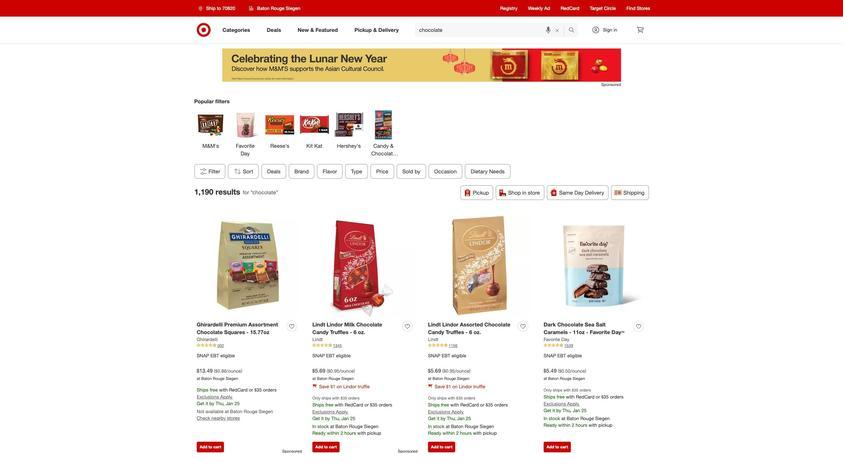Task type: vqa. For each thing, say whether or not it's contained in the screenshot.
Dark Chocolate Sea Salt Caramels - 11oz - Favorite Day™ IMAGE
yes



Task type: describe. For each thing, give the bounding box(es) containing it.
advertisement element
[[222, 49, 621, 82]]



Task type: locate. For each thing, give the bounding box(es) containing it.
lindt lindor assorted chocolate candy truffles - 6 oz. image
[[428, 215, 531, 317], [428, 215, 531, 317]]

lindt lindor milk chocolate candy truffles - 6 oz. image
[[313, 215, 415, 317], [313, 215, 415, 317]]

What can we help you find? suggestions appear below search field
[[415, 23, 570, 37]]

dark chocolate sea salt caramels - 11oz - favorite day™ image
[[544, 215, 647, 317], [544, 215, 647, 317]]

ghirardelli premium assortment chocolate squares - 15.77oz image
[[197, 215, 300, 317], [197, 215, 300, 317]]



